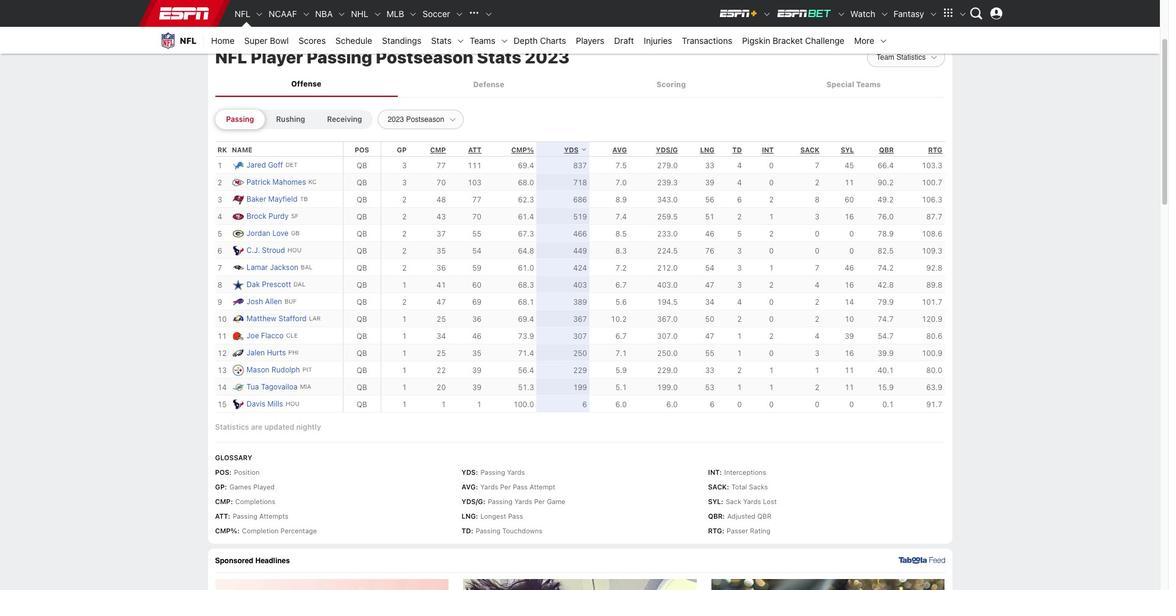 Task type: locate. For each thing, give the bounding box(es) containing it.
15.9
[[878, 383, 894, 392]]

11 left 40.1
[[845, 366, 854, 375]]

hou down gb
[[288, 247, 302, 254]]

0 vertical spatial 36
[[437, 263, 446, 273]]

special
[[827, 80, 854, 89]]

1 33 from the top
[[705, 161, 715, 170]]

7 for 61.0
[[815, 263, 820, 273]]

qb for 424
[[357, 263, 367, 273]]

8 qb from the top
[[357, 281, 367, 290]]

yds/g up lng : longest pass at the bottom left of page
[[462, 498, 483, 506]]

0 vertical spatial 55
[[472, 229, 482, 238]]

: up lng : longest pass at the bottom left of page
[[483, 498, 485, 506]]

11 qb from the top
[[357, 332, 367, 341]]

avg down "yds : passing yards" on the bottom left of page
[[462, 483, 476, 491]]

80.6
[[926, 332, 943, 341]]

46 up 76
[[705, 229, 715, 238]]

: left longest at the bottom left of page
[[476, 513, 478, 521]]

77 down 103
[[472, 195, 482, 204]]

1 5 from the left
[[218, 229, 222, 238]]

1 vertical spatial 25
[[437, 349, 446, 358]]

int for int : interceptions
[[708, 469, 720, 477]]

35
[[437, 246, 446, 255], [472, 349, 482, 358]]

0 vertical spatial hou
[[288, 247, 302, 254]]

6 left c.j.
[[218, 246, 222, 255]]

completion
[[242, 527, 279, 535]]

0 horizontal spatial pos
[[215, 469, 229, 477]]

0 vertical spatial teams
[[470, 35, 495, 45]]

yds/g
[[656, 146, 678, 154], [462, 498, 483, 506]]

0 horizontal spatial yds
[[462, 469, 476, 477]]

stats
[[431, 35, 452, 45], [477, 47, 521, 67]]

0 horizontal spatial espn bet image
[[776, 9, 832, 18]]

12 qb from the top
[[357, 349, 367, 358]]

0 horizontal spatial gp
[[215, 483, 225, 491]]

2 vertical spatial 16
[[845, 349, 854, 358]]

defense link
[[398, 73, 580, 96]]

avg for avg
[[613, 146, 627, 154]]

sack for sack : total sacks
[[708, 483, 727, 491]]

100.9
[[922, 349, 943, 358]]

1 vertical spatial 6.7
[[616, 332, 627, 341]]

5.9
[[616, 366, 627, 375]]

espn more sports home page image
[[465, 4, 483, 23]]

standings
[[382, 35, 421, 45]]

syl left sack
[[708, 498, 721, 506]]

: for yds
[[476, 469, 478, 477]]

0 vertical spatial 69.4
[[518, 161, 534, 170]]

stafford
[[279, 314, 307, 324]]

7 qb from the top
[[357, 263, 367, 273]]

11 for 239.3
[[845, 178, 854, 187]]

mlb image
[[409, 10, 418, 18]]

hou
[[288, 247, 302, 254], [286, 400, 300, 408]]

teams image
[[500, 37, 509, 45]]

2 25 from the top
[[437, 349, 446, 358]]

1 25 from the top
[[437, 315, 446, 324]]

: left games
[[225, 483, 227, 491]]

yards down the avg : yards per pass attempt
[[514, 498, 532, 506]]

espn plus image
[[763, 10, 771, 18]]

10 qb from the top
[[357, 315, 367, 324]]

1 vertical spatial avg
[[462, 483, 476, 491]]

qb for 718
[[357, 178, 367, 187]]

1 horizontal spatial 55
[[705, 349, 715, 358]]

players link
[[571, 27, 609, 54]]

1 horizontal spatial stats
[[477, 47, 521, 67]]

46 left 74.2
[[845, 263, 854, 273]]

2 horizontal spatial qbr
[[879, 146, 894, 154]]

matthew stafford lar
[[247, 314, 321, 324]]

offense
[[291, 79, 321, 88]]

0 vertical spatial att
[[468, 146, 482, 154]]

: left passer
[[722, 527, 724, 535]]

passing down lng : longest pass at the bottom left of page
[[476, 527, 500, 535]]

47 for 307
[[705, 332, 715, 341]]

passing for yds : passing yards
[[480, 469, 505, 477]]

239.3
[[657, 178, 678, 187]]

0 horizontal spatial 55
[[472, 229, 482, 238]]

tab list inside standings page main content
[[215, 72, 945, 97]]

35 down "37"
[[437, 246, 446, 255]]

1 horizontal spatial teams
[[856, 80, 881, 89]]

td
[[732, 146, 742, 154], [462, 527, 471, 535]]

passing for nfl player passing postseason stats 2023
[[307, 47, 372, 67]]

6.0
[[616, 400, 627, 409], [666, 400, 678, 409]]

43
[[437, 212, 446, 221]]

yards down sacks
[[743, 498, 761, 506]]

11 down 45
[[845, 178, 854, 187]]

2 6.7 from the top
[[616, 332, 627, 341]]

cmp% link
[[511, 146, 534, 154]]

13 qb from the top
[[357, 366, 367, 375]]

67.3
[[518, 229, 534, 238]]

fantasy image
[[929, 10, 938, 18]]

: up 'sack : total sacks'
[[720, 469, 722, 477]]

3 16 from the top
[[845, 349, 854, 358]]

5 qb from the top
[[357, 229, 367, 238]]

36 down 69
[[472, 315, 482, 324]]

1 vertical spatial teams
[[856, 80, 881, 89]]

33 down lng link
[[705, 161, 715, 170]]

25 down 41 on the top left
[[437, 315, 446, 324]]

1 vertical spatial gp
[[215, 483, 225, 491]]

pass down 'yds/g : passing yards per game'
[[508, 513, 523, 521]]

hou inside c.j. stroud hou
[[288, 247, 302, 254]]

0 vertical spatial 6.7
[[616, 281, 627, 290]]

0 vertical spatial yds
[[564, 146, 579, 154]]

0 horizontal spatial 46
[[472, 332, 482, 341]]

11 left 15.9
[[845, 383, 854, 392]]

cmp% up 68.0
[[511, 146, 534, 154]]

1 vertical spatial 33
[[705, 366, 715, 375]]

1 horizontal spatial 6.0
[[666, 400, 678, 409]]

1 horizontal spatial 34
[[705, 298, 715, 307]]

goff
[[268, 161, 283, 170]]

espn bet image up "pigskin bracket challenge" link
[[776, 9, 832, 18]]

0 horizontal spatial 35
[[437, 246, 446, 255]]

0 vertical spatial gp
[[397, 146, 407, 154]]

0 vertical spatial 16
[[845, 212, 854, 221]]

soccer
[[423, 8, 450, 19]]

teams right stats icon
[[470, 35, 495, 45]]

16 for 42.8
[[845, 281, 854, 290]]

cmp for cmp
[[430, 146, 446, 154]]

0 horizontal spatial 10
[[218, 315, 227, 324]]

36 up 41 on the top left
[[437, 263, 446, 273]]

1 vertical spatial 60
[[472, 281, 482, 290]]

: for cmp%
[[237, 527, 240, 535]]

6.7 for 403
[[616, 281, 627, 290]]

0 horizontal spatial nfl link
[[153, 27, 204, 54]]

tab list
[[215, 72, 945, 97]]

tua
[[247, 383, 259, 392]]

70 up 48
[[437, 178, 446, 187]]

60 down 45
[[845, 195, 854, 204]]

espn bet image left 'watch'
[[837, 10, 846, 18]]

0 vertical spatial rtg
[[928, 146, 943, 154]]

tab list containing offense
[[215, 72, 945, 97]]

patrick mahomes link
[[247, 176, 306, 188]]

0 horizontal spatial cmp%
[[215, 527, 237, 535]]

nfl left home link
[[180, 35, 197, 45]]

39 up 56
[[705, 178, 715, 187]]

qb for 466
[[357, 229, 367, 238]]

0 horizontal spatial rtg
[[708, 527, 722, 535]]

1 horizontal spatial qbr
[[757, 513, 772, 521]]

194.5
[[657, 298, 678, 307]]

6.0 down 5.1
[[616, 400, 627, 409]]

pos down receiving "link"
[[355, 146, 369, 154]]

passing for td : passing touchdowns
[[476, 527, 500, 535]]

qbr up rating
[[757, 513, 772, 521]]

0 vertical spatial td
[[732, 146, 742, 154]]

qb for 250
[[357, 349, 367, 358]]

6.0 down the 199.0
[[666, 400, 678, 409]]

nhl
[[351, 8, 368, 19]]

1 horizontal spatial 46
[[705, 229, 715, 238]]

qb for 229
[[357, 366, 367, 375]]

stroud
[[262, 246, 285, 255]]

6.7 up 5.6
[[616, 281, 627, 290]]

3 qb from the top
[[357, 195, 367, 204]]

mlb
[[387, 8, 404, 19]]

0 vertical spatial 77
[[437, 161, 446, 170]]

1 horizontal spatial td
[[732, 146, 742, 154]]

1 horizontal spatial 35
[[472, 349, 482, 358]]

47 down 50
[[705, 332, 715, 341]]

2 33 from the top
[[705, 366, 715, 375]]

0 horizontal spatial 6.0
[[616, 400, 627, 409]]

1 horizontal spatial rtg
[[928, 146, 943, 154]]

teams right "special"
[[856, 80, 881, 89]]

1 horizontal spatial per
[[534, 498, 545, 506]]

2 16 from the top
[[845, 281, 854, 290]]

sack up sack
[[708, 483, 727, 491]]

rtg up 103.3
[[928, 146, 943, 154]]

gp for gp
[[397, 146, 407, 154]]

: for cmp
[[231, 498, 233, 506]]

4 qb from the top
[[357, 212, 367, 221]]

42.8
[[878, 281, 894, 290]]

55 up 59
[[472, 229, 482, 238]]

stats inside standings page main content
[[477, 47, 521, 67]]

lamar jackson bal
[[247, 263, 313, 272]]

2 qb from the top
[[357, 178, 367, 187]]

0 vertical spatial 35
[[437, 246, 446, 255]]

rushing link
[[265, 110, 316, 129]]

54 down 76
[[705, 263, 715, 273]]

: for yds/g
[[483, 498, 485, 506]]

0 vertical spatial 47
[[705, 281, 715, 290]]

int right td link on the top of page
[[762, 146, 774, 154]]

15 qb from the top
[[357, 400, 367, 409]]

1 horizontal spatial 36
[[472, 315, 482, 324]]

54 up 59
[[472, 246, 482, 255]]

68.3
[[518, 281, 534, 290]]

more sports image
[[484, 10, 493, 18]]

54
[[472, 246, 482, 255], [705, 263, 715, 273]]

passing link
[[215, 110, 265, 129]]

69.4 down cmp% link
[[518, 161, 534, 170]]

0 vertical spatial pass
[[513, 483, 528, 491]]

0 horizontal spatial per
[[500, 483, 511, 491]]

4
[[737, 161, 742, 170], [737, 178, 742, 187], [218, 212, 222, 221], [815, 281, 820, 290], [737, 298, 742, 307], [815, 332, 820, 341]]

46 down 69
[[472, 332, 482, 341]]

yds : passing yards
[[462, 469, 525, 477]]

10 down 9
[[218, 315, 227, 324]]

cmp down games
[[215, 498, 231, 506]]

0 horizontal spatial yds/g
[[462, 498, 483, 506]]

0 vertical spatial 60
[[845, 195, 854, 204]]

212.0
[[657, 263, 678, 273]]

nfl inside standings page main content
[[215, 47, 247, 67]]

fantasy
[[894, 8, 924, 19]]

1 vertical spatial cmp%
[[215, 527, 237, 535]]

td right lng link
[[732, 146, 742, 154]]

advertisement element
[[358, 0, 802, 27]]

: for avg
[[476, 483, 478, 491]]

espn+ image
[[719, 9, 758, 18]]

qbr link
[[879, 146, 894, 154]]

0 horizontal spatial qbr
[[708, 513, 723, 521]]

teams inside teams link
[[470, 35, 495, 45]]

tagovailoa
[[261, 383, 298, 392]]

brock purdy link
[[247, 211, 289, 222]]

soccer image
[[455, 10, 464, 18]]

qb for 686
[[357, 195, 367, 204]]

sponsored headlines
[[215, 557, 290, 565]]

1 vertical spatial 77
[[472, 195, 482, 204]]

: left sack
[[721, 498, 723, 506]]

lamar
[[247, 263, 268, 272]]

7.1
[[616, 349, 627, 358]]

9 qb from the top
[[357, 298, 367, 307]]

yds/g up 279.0
[[656, 146, 678, 154]]

cmp% for cmp% : completion percentage
[[215, 527, 237, 535]]

stats down teams icon
[[477, 47, 521, 67]]

1 6.7 from the top
[[616, 281, 627, 290]]

47 down 41 on the top left
[[437, 298, 446, 307]]

0 horizontal spatial teams
[[470, 35, 495, 45]]

0 horizontal spatial 70
[[437, 178, 446, 187]]

1 vertical spatial 46
[[845, 263, 854, 273]]

: for qbr
[[723, 513, 725, 521]]

stats image
[[456, 37, 465, 45]]

: left the adjusted on the right
[[723, 513, 725, 521]]

0 vertical spatial 70
[[437, 178, 446, 187]]

0 vertical spatial pos
[[355, 146, 369, 154]]

0 vertical spatial 54
[[472, 246, 482, 255]]

1 vertical spatial 69.4
[[518, 315, 534, 324]]

1 6.0 from the left
[[616, 400, 627, 409]]

1 horizontal spatial lng
[[700, 146, 715, 154]]

: down cmp : completions
[[228, 513, 230, 521]]

1 vertical spatial 35
[[472, 349, 482, 358]]

played
[[253, 483, 275, 491]]

14 up 15
[[218, 383, 227, 392]]

80.0
[[926, 366, 943, 375]]

global navigation element
[[153, 0, 1007, 27]]

nfl link left home link
[[153, 27, 204, 54]]

69.4
[[518, 161, 534, 170], [518, 315, 534, 324]]

standings page main content
[[193, 37, 952, 591]]

rk
[[218, 146, 227, 154]]

1 qb from the top
[[357, 161, 367, 170]]

int : interceptions
[[708, 469, 766, 477]]

1 horizontal spatial 60
[[845, 195, 854, 204]]

: down lng : longest pass at the bottom left of page
[[471, 527, 473, 535]]

1 vertical spatial stats
[[477, 47, 521, 67]]

qbr for qbr
[[879, 146, 894, 154]]

14
[[845, 298, 854, 307], [218, 383, 227, 392]]

pit
[[302, 366, 312, 374]]

receiving
[[327, 115, 362, 124]]

per up 'yds/g : passing yards per game'
[[500, 483, 511, 491]]

qb for 367
[[357, 315, 367, 324]]

avg up 7.5
[[613, 146, 627, 154]]

jared
[[247, 161, 266, 170]]

espn bet image
[[776, 9, 832, 18], [837, 10, 846, 18]]

passing down schedule
[[307, 47, 372, 67]]

passing up the avg : yards per pass attempt
[[480, 469, 505, 477]]

70 down 103
[[472, 212, 482, 221]]

1 vertical spatial cmp
[[215, 498, 231, 506]]

qb for 837
[[357, 161, 367, 170]]

game
[[547, 498, 565, 506]]

cmp% down 'att : passing attempts'
[[215, 527, 237, 535]]

199.0
[[657, 383, 678, 392]]

25 up 22
[[437, 349, 446, 358]]

td for td : passing touchdowns
[[462, 527, 471, 535]]

att down cmp : completions
[[215, 513, 228, 521]]

1 vertical spatial nfl
[[180, 35, 197, 45]]

yards for yds : passing yards
[[507, 469, 525, 477]]

1 vertical spatial lng
[[462, 513, 476, 521]]

allen
[[265, 297, 282, 306]]

1 horizontal spatial sack
[[800, 146, 820, 154]]

0 vertical spatial nfl
[[235, 8, 250, 19]]

11 up 12
[[218, 332, 227, 341]]

1 horizontal spatial 5
[[737, 229, 742, 238]]

gp left games
[[215, 483, 225, 491]]

1 horizontal spatial att
[[468, 146, 482, 154]]

77 down the cmp link
[[437, 161, 446, 170]]

34 up 22
[[437, 332, 446, 341]]

ncaaf link
[[264, 0, 302, 27]]

1 16 from the top
[[845, 212, 854, 221]]

233.0
[[657, 229, 678, 238]]

yards for yds/g : passing yards per game
[[514, 498, 532, 506]]

nightly
[[296, 423, 321, 432]]

special teams
[[827, 80, 881, 89]]

10 left 74.7
[[845, 315, 854, 324]]

1 vertical spatial yds
[[462, 469, 476, 477]]

rtg for rtg : passer rating
[[708, 527, 722, 535]]

1 horizontal spatial 77
[[472, 195, 482, 204]]

47 up 50
[[705, 281, 715, 290]]

watch
[[850, 8, 875, 19]]

hou inside davis mills hou
[[286, 400, 300, 408]]

1 vertical spatial rtg
[[708, 527, 722, 535]]

lng left td link on the top of page
[[700, 146, 715, 154]]

nfl down home
[[215, 47, 247, 67]]

teams inside special teams link
[[856, 80, 881, 89]]

16 left 76.0
[[845, 212, 854, 221]]

6.7 up 7.1
[[616, 332, 627, 341]]

39 left "54.7"
[[845, 332, 854, 341]]

per down attempt on the left of page
[[534, 498, 545, 506]]

55 down 50
[[705, 349, 715, 358]]

syl
[[841, 146, 854, 154], [708, 498, 721, 506]]

1 vertical spatial 70
[[472, 212, 482, 221]]

stats left stats icon
[[431, 35, 452, 45]]

gp left the cmp link
[[397, 146, 407, 154]]

60 down 59
[[472, 281, 482, 290]]

matthew stafford link
[[247, 313, 307, 325]]

: down glossary
[[229, 469, 232, 477]]

syl link
[[841, 146, 854, 154]]

25 for 36
[[437, 315, 446, 324]]

watch image
[[880, 10, 889, 18]]

1 vertical spatial 16
[[845, 281, 854, 290]]

passing up name
[[226, 115, 254, 124]]

: down "yds : passing yards" on the bottom left of page
[[476, 483, 478, 491]]

5.6
[[616, 298, 627, 307]]

16 left 42.8
[[845, 281, 854, 290]]

schedule link
[[331, 27, 377, 54]]

16 left 39.9
[[845, 349, 854, 358]]

nba
[[315, 8, 333, 19]]

ncaaf image
[[302, 10, 310, 18]]

c.j. stroud link
[[247, 245, 285, 256]]

jalen hurts link
[[247, 347, 286, 359]]

: left total
[[727, 483, 729, 491]]

passing for att : passing attempts
[[233, 513, 257, 521]]

8 down the sack link
[[815, 195, 820, 204]]

0 horizontal spatial avg
[[462, 483, 476, 491]]

2 69.4 from the top
[[518, 315, 534, 324]]

: down 'att : passing attempts'
[[237, 527, 240, 535]]

1 69.4 from the top
[[518, 161, 534, 170]]

33 for 2
[[705, 366, 715, 375]]

yds/g link
[[656, 146, 678, 154]]

15
[[218, 400, 227, 409]]

0 horizontal spatial 77
[[437, 161, 446, 170]]

1 horizontal spatial 8
[[815, 195, 820, 204]]

6 qb from the top
[[357, 246, 367, 255]]

77
[[437, 161, 446, 170], [472, 195, 482, 204]]

1 vertical spatial 47
[[437, 298, 446, 307]]

sack for sack
[[800, 146, 820, 154]]

0 horizontal spatial 36
[[437, 263, 446, 273]]

0 vertical spatial 14
[[845, 298, 854, 307]]

int up 'sack : total sacks'
[[708, 469, 720, 477]]

passing down cmp : completions
[[233, 513, 257, 521]]

39
[[705, 178, 715, 187], [845, 332, 854, 341], [472, 366, 482, 375], [472, 383, 482, 392]]

68.0
[[518, 178, 534, 187]]

fantasy link
[[889, 0, 929, 27]]

: for int
[[720, 469, 722, 477]]

1 horizontal spatial gp
[[397, 146, 407, 154]]

1 horizontal spatial 70
[[472, 212, 482, 221]]

1 horizontal spatial avg
[[613, 146, 627, 154]]

14 qb from the top
[[357, 383, 367, 392]]

34 up 50
[[705, 298, 715, 307]]

76.0
[[878, 212, 894, 221]]

jared goff link
[[247, 159, 283, 171]]

depth charts link
[[509, 27, 571, 54]]

35 left 71.4
[[472, 349, 482, 358]]

1 vertical spatial syl
[[708, 498, 721, 506]]

1 horizontal spatial pos
[[355, 146, 369, 154]]

: for syl
[[721, 498, 723, 506]]

patrick
[[247, 178, 270, 187]]

qbr left the adjusted on the right
[[708, 513, 723, 521]]

nhl image
[[373, 10, 382, 18]]

1 horizontal spatial yds
[[564, 146, 579, 154]]

1 vertical spatial 55
[[705, 349, 715, 358]]

td down lng : longest pass at the bottom left of page
[[462, 527, 471, 535]]

69.4 for 36
[[518, 315, 534, 324]]

soccer link
[[418, 0, 455, 27]]

nfl image
[[255, 10, 264, 18]]

rtg left passer
[[708, 527, 722, 535]]

279.0
[[657, 161, 678, 170]]



Task type: describe. For each thing, give the bounding box(es) containing it.
90.2
[[878, 178, 894, 187]]

0 vertical spatial stats
[[431, 35, 452, 45]]

td link
[[732, 146, 742, 154]]

lng for lng
[[700, 146, 715, 154]]

100.7
[[922, 178, 943, 187]]

ncaaf
[[269, 8, 297, 19]]

8.9
[[616, 195, 627, 204]]

367.0
[[657, 315, 678, 324]]

jordan
[[247, 229, 270, 238]]

yds/g for yds/g : passing yards per game
[[462, 498, 483, 506]]

1 horizontal spatial 14
[[845, 298, 854, 307]]

profile management image
[[990, 7, 1002, 20]]

12
[[218, 349, 227, 358]]

16 for 76.0
[[845, 212, 854, 221]]

yds/g for yds/g
[[656, 146, 678, 154]]

0 horizontal spatial 54
[[472, 246, 482, 255]]

cmp link
[[430, 146, 446, 154]]

cle
[[286, 332, 298, 339]]

1 horizontal spatial nfl link
[[230, 0, 255, 27]]

qb for 449
[[357, 246, 367, 255]]

josh
[[247, 297, 263, 306]]

players
[[576, 35, 604, 45]]

48
[[437, 195, 446, 204]]

nba image
[[338, 10, 346, 18]]

total
[[732, 483, 747, 491]]

cmp for cmp : completions
[[215, 498, 231, 506]]

passer
[[727, 527, 748, 535]]

6 right 56
[[737, 195, 742, 204]]

brock
[[247, 212, 266, 221]]

1 vertical spatial pass
[[508, 513, 523, 521]]

1 vertical spatial 36
[[472, 315, 482, 324]]

super bowl
[[244, 35, 289, 45]]

yds for yds
[[564, 146, 579, 154]]

87.7
[[926, 212, 943, 221]]

injuries
[[644, 35, 672, 45]]

pos for pos : position
[[215, 469, 229, 477]]

nfl inside global navigation element
[[235, 8, 250, 19]]

dak
[[247, 280, 260, 289]]

: for td
[[471, 527, 473, 535]]

79.9
[[878, 298, 894, 307]]

1 horizontal spatial espn bet image
[[837, 10, 846, 18]]

qb for 199
[[357, 383, 367, 392]]

47 for 403
[[705, 281, 715, 290]]

longest
[[481, 513, 506, 521]]

69.4 for 111
[[518, 161, 534, 170]]

mason
[[247, 366, 269, 375]]

passing for yds/g : passing yards per game
[[488, 498, 513, 506]]

224.5
[[657, 246, 678, 255]]

0 vertical spatial 8
[[815, 195, 820, 204]]

gp for gp : games played
[[215, 483, 225, 491]]

69
[[472, 298, 482, 307]]

7.0
[[616, 178, 627, 187]]

qb for 403
[[357, 281, 367, 290]]

lng for lng : longest pass
[[462, 513, 476, 521]]

hou for stroud
[[288, 247, 302, 254]]

buf
[[285, 298, 297, 305]]

td for td
[[732, 146, 742, 154]]

mason rudolph link
[[247, 364, 300, 376]]

pos : position
[[215, 469, 260, 477]]

qbr for qbr : adjusted qbr
[[708, 513, 723, 521]]

qb for 519
[[357, 212, 367, 221]]

1 vertical spatial 34
[[437, 332, 446, 341]]

flacco
[[261, 331, 284, 341]]

37
[[437, 229, 446, 238]]

229.0
[[657, 366, 678, 375]]

39 right 20
[[472, 383, 482, 392]]

avg for avg : yards per pass attempt
[[462, 483, 476, 491]]

teams link
[[465, 27, 500, 54]]

1 vertical spatial per
[[534, 498, 545, 506]]

73.9
[[518, 332, 534, 341]]

45
[[845, 161, 854, 170]]

89.8
[[926, 281, 943, 290]]

dak prescott link
[[247, 279, 291, 291]]

lng link
[[700, 146, 715, 154]]

2 horizontal spatial 46
[[845, 263, 854, 273]]

att for att : passing attempts
[[215, 513, 228, 521]]

39 right 22
[[472, 366, 482, 375]]

yards for syl : sack yards lost
[[743, 498, 761, 506]]

schedule
[[336, 35, 372, 45]]

syl for syl
[[841, 146, 854, 154]]

updated
[[264, 423, 294, 432]]

nfl player passing postseason stats 2023
[[215, 47, 570, 67]]

403
[[573, 281, 587, 290]]

adjusted
[[727, 513, 756, 521]]

rtg link
[[928, 146, 943, 154]]

56
[[705, 195, 715, 204]]

more image
[[879, 37, 888, 45]]

1 vertical spatial 8
[[218, 281, 222, 290]]

: for gp
[[225, 483, 227, 491]]

lost
[[763, 498, 777, 506]]

offense link
[[215, 73, 398, 95]]

jackson
[[270, 263, 298, 272]]

home link
[[206, 27, 239, 54]]

11 for 199.0
[[845, 383, 854, 392]]

yards down "yds : passing yards" on the bottom left of page
[[480, 483, 498, 491]]

16 for 39.9
[[845, 349, 854, 358]]

11 for 229.0
[[845, 366, 854, 375]]

1 vertical spatial 14
[[218, 383, 227, 392]]

more espn image
[[958, 10, 967, 18]]

draft
[[614, 35, 634, 45]]

: for pos
[[229, 469, 232, 477]]

bracket
[[773, 35, 803, 45]]

lng : longest pass
[[462, 513, 523, 521]]

att : passing attempts
[[215, 513, 289, 521]]

more espn image
[[939, 4, 957, 23]]

avg link
[[613, 146, 627, 154]]

percentage
[[281, 527, 317, 535]]

2 vertical spatial 46
[[472, 332, 482, 341]]

6.7 for 307
[[616, 332, 627, 341]]

403.0
[[657, 281, 678, 290]]

1 horizontal spatial 54
[[705, 263, 715, 273]]

7.2
[[616, 263, 627, 273]]

qb for 6
[[357, 400, 367, 409]]

76
[[705, 246, 715, 255]]

touchdowns
[[502, 527, 543, 535]]

hou for mills
[[286, 400, 300, 408]]

101.7
[[922, 298, 943, 307]]

att for att
[[468, 146, 482, 154]]

71.4
[[518, 349, 534, 358]]

player
[[251, 47, 303, 67]]

cmp% for cmp%
[[511, 146, 534, 154]]

6 down 199
[[583, 400, 587, 409]]

229
[[573, 366, 587, 375]]

7.5
[[616, 161, 627, 170]]

qb for 307
[[357, 332, 367, 341]]

rudolph
[[272, 366, 300, 375]]

120.9
[[922, 315, 943, 324]]

davis mills link
[[247, 399, 283, 410]]

25 for 35
[[437, 349, 446, 358]]

statistics are updated nightly
[[215, 423, 321, 432]]

syl for syl : sack yards lost
[[708, 498, 721, 506]]

matthew
[[247, 314, 277, 324]]

2 5 from the left
[[737, 229, 742, 238]]

2 10 from the left
[[845, 315, 854, 324]]

7.4
[[616, 212, 627, 221]]

: for rtg
[[722, 527, 724, 535]]

scoring
[[657, 80, 686, 89]]

0 vertical spatial 34
[[705, 298, 715, 307]]

att link
[[468, 146, 482, 154]]

statistics
[[215, 423, 249, 432]]

33 for 4
[[705, 161, 715, 170]]

qb for 389
[[357, 298, 367, 307]]

int for int
[[762, 146, 774, 154]]

position
[[234, 469, 260, 477]]

bal
[[301, 264, 313, 271]]

6 down 53
[[710, 400, 715, 409]]

pos for pos
[[355, 146, 369, 154]]

yds for yds : passing yards
[[462, 469, 476, 477]]

special teams link
[[762, 73, 945, 96]]

74.7
[[878, 315, 894, 324]]

purdy
[[269, 212, 289, 221]]

rtg for rtg
[[928, 146, 943, 154]]

2 6.0 from the left
[[666, 400, 678, 409]]

dak prescott dal
[[247, 280, 306, 289]]

250
[[573, 349, 587, 358]]

qbr : adjusted qbr
[[708, 513, 772, 521]]

8.3
[[616, 246, 627, 255]]

: for sack
[[727, 483, 729, 491]]

51.3
[[518, 383, 534, 392]]

davis
[[247, 400, 265, 409]]

0 vertical spatial per
[[500, 483, 511, 491]]

: for lng
[[476, 513, 478, 521]]

tua tagovailoa mia
[[247, 383, 311, 392]]

: for att
[[228, 513, 230, 521]]

53
[[705, 383, 715, 392]]

1 10 from the left
[[218, 315, 227, 324]]

stats link
[[426, 27, 456, 54]]

7 for 69.4
[[815, 161, 820, 170]]



Task type: vqa. For each thing, say whether or not it's contained in the screenshot.
the 79.9
yes



